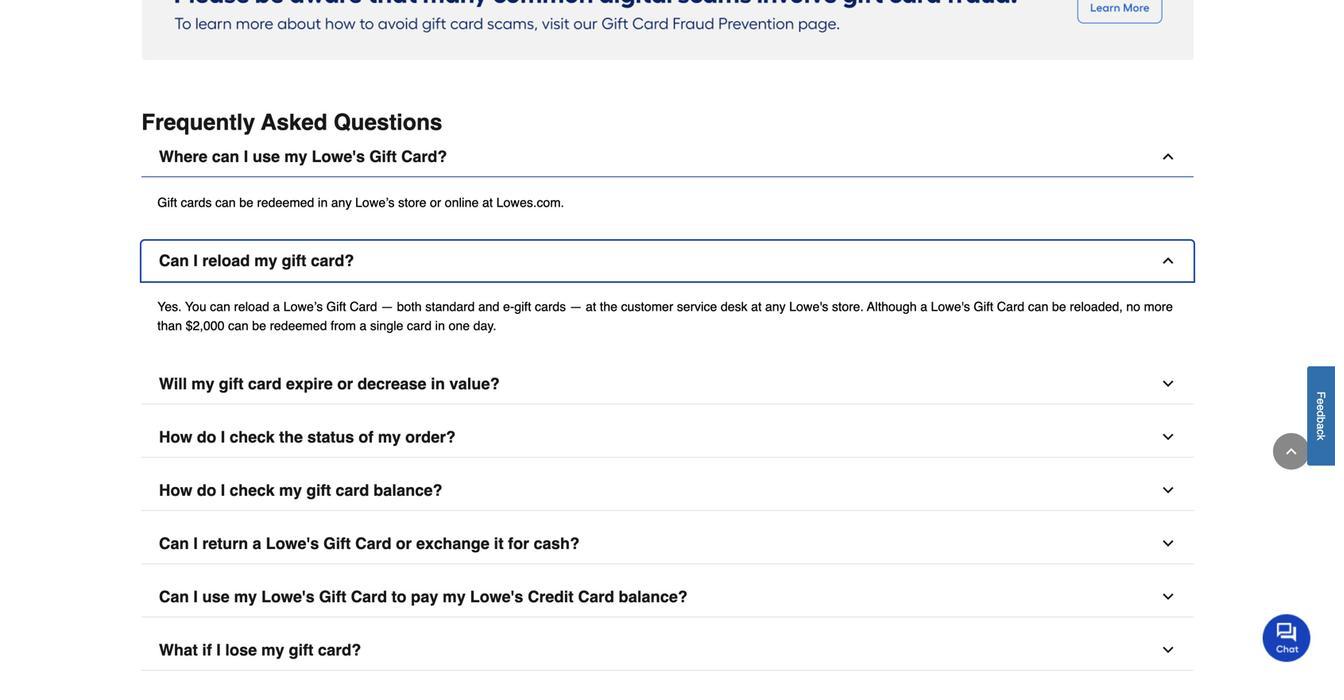 Task type: describe. For each thing, give the bounding box(es) containing it.
how do i check the status of my order?
[[159, 428, 456, 446]]

decrease
[[358, 375, 427, 393]]

1 horizontal spatial at
[[586, 299, 597, 314]]

where can i use my lowe's gift card? button
[[142, 137, 1194, 177]]

day.
[[474, 318, 497, 333]]

any inside yes. you can reload a lowe's gift card — both standard and e-gift cards — at the customer service desk at any lowe's store. although a lowe's gift card can be reloaded, no more than $2,000 can be redeemed from a single card in one day.
[[766, 299, 786, 314]]

service
[[677, 299, 717, 314]]

1 vertical spatial be
[[1053, 299, 1067, 314]]

card?
[[401, 147, 447, 166]]

can i use my lowe's gift card to pay my lowe's credit card balance?
[[159, 588, 688, 606]]

questions
[[334, 110, 443, 135]]

1 vertical spatial balance?
[[619, 588, 688, 606]]

if
[[202, 641, 212, 659]]

expire
[[286, 375, 333, 393]]

check for the
[[230, 428, 275, 446]]

both
[[397, 299, 422, 314]]

store
[[398, 195, 427, 210]]

the inside yes. you can reload a lowe's gift card — both standard and e-gift cards — at the customer service desk at any lowe's store. although a lowe's gift card can be reloaded, no more than $2,000 can be redeemed from a single card in one day.
[[600, 299, 618, 314]]

redeemed inside yes. you can reload a lowe's gift card — both standard and e-gift cards — at the customer service desk at any lowe's store. although a lowe's gift card can be reloaded, no more than $2,000 can be redeemed from a single card in one day.
[[270, 318, 327, 333]]

frequently asked questions
[[142, 110, 443, 135]]

0 vertical spatial balance?
[[374, 481, 443, 500]]

gift inside yes. you can reload a lowe's gift card — both standard and e-gift cards — at the customer service desk at any lowe's store. although a lowe's gift card can be reloaded, no more than $2,000 can be redeemed from a single card in one day.
[[515, 299, 532, 314]]

can right $2,000
[[228, 318, 249, 333]]

2 horizontal spatial or
[[430, 195, 441, 210]]

value?
[[450, 375, 500, 393]]

customer
[[621, 299, 674, 314]]

from
[[331, 318, 356, 333]]

1 — from the left
[[381, 299, 394, 314]]

gift inside what if i lose my gift card? button
[[289, 641, 314, 659]]

card inside button
[[336, 481, 369, 500]]

pay
[[411, 588, 438, 606]]

0 vertical spatial card?
[[311, 251, 354, 270]]

to
[[392, 588, 407, 606]]

chat invite button image
[[1263, 614, 1312, 662]]

how do i check my gift card balance? button
[[142, 471, 1194, 511]]

k
[[1315, 435, 1328, 441]]

will my gift card expire or decrease in value? button
[[142, 364, 1194, 405]]

lowe's right although
[[931, 299, 971, 314]]

what
[[159, 641, 198, 659]]

lowe's inside yes. you can reload a lowe's gift card — both standard and e-gift cards — at the customer service desk at any lowe's store. although a lowe's gift card can be reloaded, no more than $2,000 can be redeemed from a single card in one day.
[[284, 299, 323, 314]]

reload inside button
[[202, 251, 250, 270]]

chevron down image for exchange
[[1161, 536, 1177, 552]]

frequently
[[142, 110, 255, 135]]

what if i lose my gift card?
[[159, 641, 361, 659]]

chevron up image for where can i use my lowe's gift card?
[[1161, 149, 1177, 164]]

exchange
[[416, 535, 490, 553]]

how for how do i check the status of my order?
[[159, 428, 193, 446]]

scroll to top element
[[1274, 433, 1310, 470]]

lowe's down it
[[470, 588, 524, 606]]

chevron up image for can i reload my gift card?
[[1161, 253, 1177, 269]]

a inside button
[[1315, 423, 1328, 430]]

gift inside will my gift card expire or decrease in value? button
[[219, 375, 244, 393]]

chevron up image
[[1284, 444, 1300, 460]]

1 e from the top
[[1315, 399, 1328, 405]]

desk
[[721, 299, 748, 314]]

than
[[157, 318, 182, 333]]

f e e d b a c k button
[[1308, 367, 1336, 466]]

it
[[494, 535, 504, 553]]

status
[[307, 428, 354, 446]]

gift cards can be redeemed in any lowe's store or online at lowes.com.
[[157, 195, 564, 210]]

reloaded,
[[1070, 299, 1123, 314]]

where can i use my lowe's gift card?
[[159, 147, 447, 166]]

chevron down image for value?
[[1161, 376, 1177, 392]]

chevron down image inside how do i check my gift card balance? button
[[1161, 482, 1177, 498]]

many digital scams involve gift card fraud. visit our gift card fraud page to learn more. image
[[142, 0, 1194, 60]]

0 horizontal spatial at
[[482, 195, 493, 210]]

lowe's inside button
[[266, 535, 319, 553]]

gift inside how do i check my gift card balance? button
[[307, 481, 331, 500]]

2 e from the top
[[1315, 405, 1328, 411]]

a right from
[[360, 318, 367, 333]]

credit
[[528, 588, 574, 606]]

how do i check the status of my order? button
[[142, 417, 1194, 458]]

can inside button
[[212, 147, 239, 166]]

of
[[359, 428, 374, 446]]

yes. you can reload a lowe's gift card — both standard and e-gift cards — at the customer service desk at any lowe's store. although a lowe's gift card can be reloaded, no more than $2,000 can be redeemed from a single card in one day.
[[157, 299, 1173, 333]]

chevron down image for pay
[[1161, 589, 1177, 605]]

f e e d b a c k
[[1315, 392, 1328, 441]]

can up can i reload my gift card?
[[215, 195, 236, 210]]

standard
[[425, 299, 475, 314]]



Task type: locate. For each thing, give the bounding box(es) containing it.
will my gift card expire or decrease in value?
[[159, 375, 500, 393]]

reload
[[202, 251, 250, 270], [234, 299, 269, 314]]

for
[[508, 535, 529, 553]]

do for how do i check my gift card balance?
[[197, 481, 216, 500]]

use up if
[[202, 588, 230, 606]]

1 horizontal spatial balance?
[[619, 588, 688, 606]]

0 horizontal spatial use
[[202, 588, 230, 606]]

lowe's left store at the top
[[355, 195, 395, 210]]

you
[[185, 299, 206, 314]]

0 vertical spatial use
[[253, 147, 280, 166]]

chevron down image inside can i use my lowe's gift card to pay my lowe's credit card balance? button
[[1161, 589, 1177, 605]]

f
[[1315, 392, 1328, 399]]

or inside button
[[396, 535, 412, 553]]

in left one
[[435, 318, 445, 333]]

1 vertical spatial any
[[766, 299, 786, 314]]

how inside how do i check the status of my order? button
[[159, 428, 193, 446]]

1 vertical spatial chevron down image
[[1161, 482, 1177, 498]]

2 vertical spatial can
[[159, 588, 189, 606]]

0 horizontal spatial any
[[331, 195, 352, 210]]

card inside button
[[248, 375, 282, 393]]

a right although
[[921, 299, 928, 314]]

0 vertical spatial do
[[197, 428, 216, 446]]

one
[[449, 318, 470, 333]]

my
[[284, 147, 307, 166], [254, 251, 277, 270], [192, 375, 215, 393], [378, 428, 401, 446], [279, 481, 302, 500], [234, 588, 257, 606], [443, 588, 466, 606], [261, 641, 284, 659]]

card down of
[[336, 481, 369, 500]]

2 vertical spatial card
[[336, 481, 369, 500]]

redeemed
[[257, 195, 314, 210], [270, 318, 327, 333]]

— up single
[[381, 299, 394, 314]]

1 vertical spatial card
[[248, 375, 282, 393]]

1 vertical spatial use
[[202, 588, 230, 606]]

in
[[318, 195, 328, 210], [435, 318, 445, 333], [431, 375, 445, 393]]

gift
[[282, 251, 307, 270], [515, 299, 532, 314], [219, 375, 244, 393], [307, 481, 331, 500], [289, 641, 314, 659]]

1 can from the top
[[159, 251, 189, 270]]

2 how from the top
[[159, 481, 193, 500]]

and
[[478, 299, 500, 314]]

how for how do i check my gift card balance?
[[159, 481, 193, 500]]

at right desk
[[751, 299, 762, 314]]

card down both
[[407, 318, 432, 333]]

chevron up image inside "where can i use my lowe's gift card?" button
[[1161, 149, 1177, 164]]

cards inside yes. you can reload a lowe's gift card — both standard and e-gift cards — at the customer service desk at any lowe's store. although a lowe's gift card can be reloaded, no more than $2,000 can be redeemed from a single card in one day.
[[535, 299, 566, 314]]

1 horizontal spatial card
[[336, 481, 369, 500]]

can up $2,000
[[210, 299, 231, 314]]

chevron down image
[[1161, 376, 1177, 392], [1161, 536, 1177, 552], [1161, 642, 1177, 658]]

can i reload my gift card?
[[159, 251, 354, 270]]

gift
[[370, 147, 397, 166], [157, 195, 177, 210], [326, 299, 346, 314], [974, 299, 994, 314], [324, 535, 351, 553], [319, 588, 347, 606]]

use down frequently asked questions
[[253, 147, 280, 166]]

d
[[1315, 411, 1328, 417]]

chevron down image inside will my gift card expire or decrease in value? button
[[1161, 376, 1177, 392]]

the inside button
[[279, 428, 303, 446]]

2 horizontal spatial at
[[751, 299, 762, 314]]

cash?
[[534, 535, 580, 553]]

be
[[239, 195, 254, 210], [1053, 299, 1067, 314], [252, 318, 266, 333]]

0 vertical spatial chevron up image
[[1161, 149, 1177, 164]]

can
[[212, 147, 239, 166], [215, 195, 236, 210], [210, 299, 231, 314], [1029, 299, 1049, 314], [228, 318, 249, 333]]

0 horizontal spatial cards
[[181, 195, 212, 210]]

— right e-
[[570, 299, 582, 314]]

chevron down image inside how do i check the status of my order? button
[[1161, 429, 1177, 445]]

chevron down image inside what if i lose my gift card? button
[[1161, 642, 1177, 658]]

1 horizontal spatial or
[[396, 535, 412, 553]]

reload up you
[[202, 251, 250, 270]]

although
[[867, 299, 917, 314]]

chevron down image inside can i return a lowe's gift card or exchange it for cash? button
[[1161, 536, 1177, 552]]

the left customer
[[600, 299, 618, 314]]

e up b on the bottom right of the page
[[1315, 405, 1328, 411]]

1 vertical spatial in
[[435, 318, 445, 333]]

how do i check my gift card balance?
[[159, 481, 443, 500]]

1 vertical spatial cards
[[535, 299, 566, 314]]

can i return a lowe's gift card or exchange it for cash?
[[159, 535, 580, 553]]

2 vertical spatial be
[[252, 318, 266, 333]]

be up can i reload my gift card?
[[239, 195, 254, 210]]

or inside button
[[337, 375, 353, 393]]

1 horizontal spatial —
[[570, 299, 582, 314]]

check up return
[[230, 481, 275, 500]]

any down where can i use my lowe's gift card? on the left top of page
[[331, 195, 352, 210]]

1 vertical spatial redeemed
[[270, 318, 327, 333]]

lose
[[225, 641, 257, 659]]

order?
[[406, 428, 456, 446]]

2 chevron down image from the top
[[1161, 482, 1177, 498]]

where
[[159, 147, 208, 166]]

0 vertical spatial any
[[331, 195, 352, 210]]

3 chevron down image from the top
[[1161, 642, 1177, 658]]

0 vertical spatial check
[[230, 428, 275, 446]]

1 vertical spatial lowe's
[[284, 299, 323, 314]]

2 do from the top
[[197, 481, 216, 500]]

online
[[445, 195, 479, 210]]

do for how do i check the status of my order?
[[197, 428, 216, 446]]

what if i lose my gift card? button
[[142, 630, 1194, 671]]

0 vertical spatial be
[[239, 195, 254, 210]]

e up d
[[1315, 399, 1328, 405]]

1 vertical spatial chevron down image
[[1161, 536, 1177, 552]]

b
[[1315, 417, 1328, 423]]

or right 'expire'
[[337, 375, 353, 393]]

1 chevron down image from the top
[[1161, 429, 1177, 445]]

a up k
[[1315, 423, 1328, 430]]

1 vertical spatial do
[[197, 481, 216, 500]]

chevron up image
[[1161, 149, 1177, 164], [1161, 253, 1177, 269]]

1 vertical spatial the
[[279, 428, 303, 446]]

balance? down order?
[[374, 481, 443, 500]]

1 horizontal spatial cards
[[535, 299, 566, 314]]

reload down can i reload my gift card?
[[234, 299, 269, 314]]

can for can i return a lowe's gift card or exchange it for cash?
[[159, 535, 189, 553]]

1 horizontal spatial lowe's
[[355, 195, 395, 210]]

0 vertical spatial in
[[318, 195, 328, 210]]

check
[[230, 428, 275, 446], [230, 481, 275, 500]]

no
[[1127, 299, 1141, 314]]

can up yes. at the top of the page
[[159, 251, 189, 270]]

can right where
[[212, 147, 239, 166]]

use
[[253, 147, 280, 166], [202, 588, 230, 606]]

3 chevron down image from the top
[[1161, 589, 1177, 605]]

lowes.com.
[[497, 195, 564, 210]]

card inside button
[[355, 535, 392, 553]]

$2,000
[[186, 318, 225, 333]]

0 horizontal spatial lowe's
[[284, 299, 323, 314]]

can i return a lowe's gift card or exchange it for cash? button
[[142, 524, 1194, 564]]

e-
[[503, 299, 515, 314]]

cards
[[181, 195, 212, 210], [535, 299, 566, 314]]

2 vertical spatial or
[[396, 535, 412, 553]]

can up what
[[159, 588, 189, 606]]

1 do from the top
[[197, 428, 216, 446]]

0 horizontal spatial card
[[248, 375, 282, 393]]

gift inside the can i reload my gift card? button
[[282, 251, 307, 270]]

a
[[273, 299, 280, 314], [921, 299, 928, 314], [360, 318, 367, 333], [1315, 423, 1328, 430], [253, 535, 262, 553]]

a down can i reload my gift card?
[[273, 299, 280, 314]]

1 horizontal spatial the
[[600, 299, 618, 314]]

a inside button
[[253, 535, 262, 553]]

can
[[159, 251, 189, 270], [159, 535, 189, 553], [159, 588, 189, 606]]

or left "exchange"
[[396, 535, 412, 553]]

in inside will my gift card expire or decrease in value? button
[[431, 375, 445, 393]]

2 chevron up image from the top
[[1161, 253, 1177, 269]]

1 check from the top
[[230, 428, 275, 446]]

card
[[407, 318, 432, 333], [248, 375, 282, 393], [336, 481, 369, 500]]

2 vertical spatial chevron down image
[[1161, 589, 1177, 605]]

card left 'expire'
[[248, 375, 282, 393]]

2 check from the top
[[230, 481, 275, 500]]

how
[[159, 428, 193, 446], [159, 481, 193, 500]]

be left reloaded,
[[1053, 299, 1067, 314]]

2 chevron down image from the top
[[1161, 536, 1177, 552]]

chevron down image
[[1161, 429, 1177, 445], [1161, 482, 1177, 498], [1161, 589, 1177, 605]]

2 can from the top
[[159, 535, 189, 553]]

yes.
[[157, 299, 182, 314]]

redeemed left from
[[270, 318, 327, 333]]

1 chevron down image from the top
[[1161, 376, 1177, 392]]

0 vertical spatial card
[[407, 318, 432, 333]]

0 horizontal spatial the
[[279, 428, 303, 446]]

0 horizontal spatial or
[[337, 375, 353, 393]]

0 vertical spatial chevron down image
[[1161, 376, 1177, 392]]

1 vertical spatial card?
[[318, 641, 361, 659]]

my inside button
[[192, 375, 215, 393]]

any right desk
[[766, 299, 786, 314]]

1 chevron up image from the top
[[1161, 149, 1177, 164]]

0 vertical spatial cards
[[181, 195, 212, 210]]

—
[[381, 299, 394, 314], [570, 299, 582, 314]]

lowe's down can i reload my gift card?
[[284, 299, 323, 314]]

balance?
[[374, 481, 443, 500], [619, 588, 688, 606]]

card?
[[311, 251, 354, 270], [318, 641, 361, 659]]

will
[[159, 375, 187, 393]]

check up how do i check my gift card balance?
[[230, 428, 275, 446]]

0 vertical spatial chevron down image
[[1161, 429, 1177, 445]]

1 vertical spatial how
[[159, 481, 193, 500]]

1 vertical spatial can
[[159, 535, 189, 553]]

card inside yes. you can reload a lowe's gift card — both standard and e-gift cards — at the customer service desk at any lowe's store. although a lowe's gift card can be reloaded, no more than $2,000 can be redeemed from a single card in one day.
[[407, 318, 432, 333]]

in down where can i use my lowe's gift card? on the left top of page
[[318, 195, 328, 210]]

balance? down can i return a lowe's gift card or exchange it for cash? button
[[619, 588, 688, 606]]

cards down where
[[181, 195, 212, 210]]

be right $2,000
[[252, 318, 266, 333]]

2 vertical spatial in
[[431, 375, 445, 393]]

cards right e-
[[535, 299, 566, 314]]

card
[[350, 299, 377, 314], [997, 299, 1025, 314], [355, 535, 392, 553], [351, 588, 387, 606], [578, 588, 615, 606]]

can i reload my gift card? button
[[142, 241, 1194, 281]]

redeemed down where can i use my lowe's gift card? on the left top of page
[[257, 195, 314, 210]]

0 vertical spatial lowe's
[[355, 195, 395, 210]]

can i use my lowe's gift card to pay my lowe's credit card balance? button
[[142, 577, 1194, 618]]

lowe's
[[312, 147, 365, 166], [790, 299, 829, 314], [931, 299, 971, 314], [266, 535, 319, 553], [262, 588, 315, 606], [470, 588, 524, 606]]

2 vertical spatial chevron down image
[[1161, 642, 1177, 658]]

i
[[244, 147, 248, 166], [193, 251, 198, 270], [221, 428, 225, 446], [221, 481, 225, 500], [193, 535, 198, 553], [193, 588, 198, 606], [216, 641, 221, 659]]

gift inside button
[[324, 535, 351, 553]]

3 can from the top
[[159, 588, 189, 606]]

at
[[482, 195, 493, 210], [586, 299, 597, 314], [751, 299, 762, 314]]

1 vertical spatial check
[[230, 481, 275, 500]]

in left 'value?'
[[431, 375, 445, 393]]

0 vertical spatial the
[[600, 299, 618, 314]]

single
[[370, 318, 404, 333]]

2 — from the left
[[570, 299, 582, 314]]

0 vertical spatial redeemed
[[257, 195, 314, 210]]

chevron up image inside the can i reload my gift card? button
[[1161, 253, 1177, 269]]

or right store at the top
[[430, 195, 441, 210]]

0 vertical spatial reload
[[202, 251, 250, 270]]

can left return
[[159, 535, 189, 553]]

1 horizontal spatial use
[[253, 147, 280, 166]]

2 horizontal spatial card
[[407, 318, 432, 333]]

at right online
[[482, 195, 493, 210]]

a right return
[[253, 535, 262, 553]]

1 vertical spatial chevron up image
[[1161, 253, 1177, 269]]

check for my
[[230, 481, 275, 500]]

do inside how do i check the status of my order? button
[[197, 428, 216, 446]]

0 vertical spatial how
[[159, 428, 193, 446]]

more
[[1144, 299, 1173, 314]]

in inside yes. you can reload a lowe's gift card — both standard and e-gift cards — at the customer service desk at any lowe's store. although a lowe's gift card can be reloaded, no more than $2,000 can be redeemed from a single card in one day.
[[435, 318, 445, 333]]

0 vertical spatial can
[[159, 251, 189, 270]]

0 vertical spatial or
[[430, 195, 441, 210]]

any
[[331, 195, 352, 210], [766, 299, 786, 314]]

the left status
[[279, 428, 303, 446]]

lowe's left store.
[[790, 299, 829, 314]]

c
[[1315, 430, 1328, 435]]

or
[[430, 195, 441, 210], [337, 375, 353, 393], [396, 535, 412, 553]]

how inside how do i check my gift card balance? button
[[159, 481, 193, 500]]

do inside how do i check my gift card balance? button
[[197, 481, 216, 500]]

at left customer
[[586, 299, 597, 314]]

lowe's
[[355, 195, 395, 210], [284, 299, 323, 314]]

can for can i use my lowe's gift card to pay my lowe's credit card balance?
[[159, 588, 189, 606]]

can inside button
[[159, 535, 189, 553]]

0 horizontal spatial balance?
[[374, 481, 443, 500]]

lowe's up what if i lose my gift card?
[[262, 588, 315, 606]]

lowe's down how do i check my gift card balance?
[[266, 535, 319, 553]]

can for can i reload my gift card?
[[159, 251, 189, 270]]

1 how from the top
[[159, 428, 193, 446]]

1 vertical spatial reload
[[234, 299, 269, 314]]

i inside button
[[193, 535, 198, 553]]

do
[[197, 428, 216, 446], [197, 481, 216, 500]]

reload inside yes. you can reload a lowe's gift card — both standard and e-gift cards — at the customer service desk at any lowe's store. although a lowe's gift card can be reloaded, no more than $2,000 can be redeemed from a single card in one day.
[[234, 299, 269, 314]]

asked
[[261, 110, 328, 135]]

1 vertical spatial or
[[337, 375, 353, 393]]

return
[[202, 535, 248, 553]]

chevron down image for order?
[[1161, 429, 1177, 445]]

the
[[600, 299, 618, 314], [279, 428, 303, 446]]

can left reloaded,
[[1029, 299, 1049, 314]]

store.
[[832, 299, 864, 314]]

0 horizontal spatial —
[[381, 299, 394, 314]]

e
[[1315, 399, 1328, 405], [1315, 405, 1328, 411]]

lowe's up gift cards can be redeemed in any lowe's store or online at lowes.com. on the left top of page
[[312, 147, 365, 166]]

1 horizontal spatial any
[[766, 299, 786, 314]]



Task type: vqa. For each thing, say whether or not it's contained in the screenshot.
year
no



